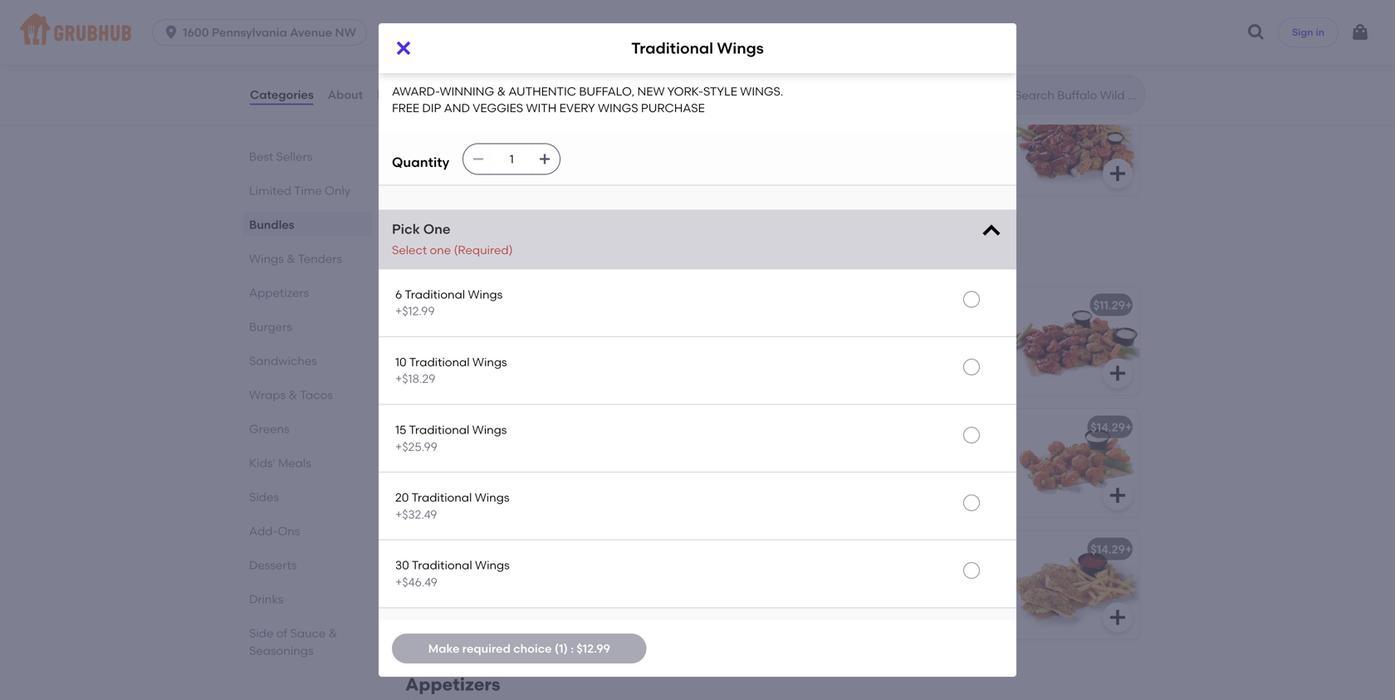 Task type: describe. For each thing, give the bounding box(es) containing it.
in for 15
[[594, 139, 606, 153]]

seller
[[452, 281, 480, 293]]

time
[[294, 184, 322, 198]]

bundles inside bundles bundles
[[405, 54, 444, 66]]

traditional inside "20 traditional wings +$32.49"
[[412, 491, 472, 505]]

with up combo
[[553, 355, 583, 370]]

15 for boneless
[[419, 98, 430, 113]]

svg image inside main navigation navigation
[[1247, 22, 1267, 42]]

0 vertical spatial appetizers
[[249, 286, 309, 300]]

wings inside 6 traditional wings +$12.99
[[468, 287, 503, 301]]

best seller
[[429, 281, 480, 293]]

traditional inside 10 traditional wings +$18.29
[[409, 355, 470, 369]]

fries. for 15 traditional wings and 15 boneless wings handspun in your favorite sauce or dry seasoning. served with french fries.
[[419, 189, 452, 204]]

1600 pennsylvania avenue nw button
[[152, 19, 374, 46]]

sauce inside hand-breaded chicken tenders / choice of sauce or dry seasoning / natural-cut french fries
[[496, 583, 536, 597]]

$51.29
[[1096, 98, 1130, 113]]

of for /
[[477, 583, 494, 597]]

tenders inside chicken tenders / grilled / choice of sauce or seasoning / natural-cut french fries
[[847, 566, 900, 580]]

categories button
[[249, 65, 315, 125]]

wings & tenders
[[249, 252, 342, 266]]

or inside hand-breaded chicken tenders / choice of sauce or dry seasoning / natural-cut french fries
[[539, 583, 556, 597]]

20 traditional wings +$32.49
[[395, 491, 510, 522]]

tenders inside hand-breaded chicken tenders / choice of sauce or dry seasoning / natural-cut french fries
[[572, 566, 625, 580]]

boneless for 20
[[791, 139, 851, 153]]

svg image inside 1600 pennsylvania avenue nw button
[[163, 24, 180, 41]]

boneless for 6
[[419, 461, 479, 475]]

grilled
[[912, 566, 960, 580]]

juicy
[[791, 322, 826, 336]]

french inside hand-breaded chicken tenders / choice of sauce or dry seasoning / natural-cut french fries
[[419, 617, 467, 631]]

wings & tenders wings & tenders
[[405, 230, 551, 265]]

30
[[395, 558, 409, 573]]

chicken tenders / grilled / choice of sauce or seasoning / natural-cut french fries
[[791, 566, 992, 614]]

Input item quantity number field
[[494, 144, 530, 174]]

fries for 20 boneless + 20 traditional wings & fries
[[1002, 98, 1029, 113]]

(1)
[[555, 642, 568, 656]]

combo
[[549, 420, 591, 434]]

tenders up seller
[[447, 253, 485, 265]]

0 vertical spatial new
[[638, 84, 665, 98]]

15 for traditional
[[395, 423, 407, 437]]

15 boneless + 15 traditional wings & fries
[[419, 98, 652, 113]]

fries inside 6 traditional wings / 6 boneless wings / natural cut french fries / slaw
[[469, 478, 500, 492]]

about button
[[327, 65, 364, 125]]

seasoning. for 15 traditional wings and 15 boneless wings handspun in your favorite sauce or dry seasoning. served with french fries.
[[419, 173, 491, 187]]

one
[[430, 243, 451, 257]]

1 vertical spatial york-
[[507, 339, 543, 353]]

tenders for wings & tenders
[[298, 252, 342, 266]]

seasonings
[[249, 644, 314, 658]]

quantity
[[392, 154, 450, 170]]

seasoning inside hand-breaded chicken tenders / choice of sauce or dry seasoning / natural-cut french fries
[[419, 600, 488, 614]]

20 for wings
[[395, 491, 409, 505]]

+$32.49
[[395, 508, 437, 522]]

10
[[395, 355, 407, 369]]

traditional wings image
[[643, 287, 768, 395]]

juicy all-white chicken, lightly breaded and perfectly crispy. free dip and veggies with every wings purchase
[[791, 322, 990, 386]]

of for natural-
[[841, 583, 857, 597]]

sauce
[[290, 626, 326, 641]]

main navigation navigation
[[0, 0, 1396, 65]]

favorite for 20
[[827, 156, 881, 170]]

1 vertical spatial wings.
[[580, 339, 623, 353]]

chicken inside chicken tenders / grilled / choice of sauce or seasoning / natural-cut french fries
[[791, 566, 845, 580]]

limited time only
[[249, 184, 351, 198]]

+$12.99
[[395, 304, 435, 318]]

0 horizontal spatial traditional wings
[[419, 298, 519, 312]]

chicken,
[[894, 322, 951, 336]]

20 for +
[[791, 98, 805, 113]]

free up the quantity
[[392, 101, 420, 115]]

your for 15
[[419, 156, 452, 170]]

desserts
[[249, 558, 297, 572]]

sauce inside chicken tenders / grilled / choice of sauce or seasoning / natural-cut french fries
[[860, 583, 899, 597]]

free up +$18.29
[[419, 355, 446, 370]]

veggies up traditional & boneless combo
[[499, 355, 550, 370]]

choice
[[514, 642, 552, 656]]

0 vertical spatial buffalo,
[[579, 84, 635, 98]]

Search Buffalo Wild Wings search field
[[1014, 87, 1141, 103]]

$11.29
[[1094, 298, 1126, 312]]

sides
[[249, 490, 279, 504]]

0 vertical spatial authentic
[[509, 84, 577, 98]]

favorite for 15
[[454, 156, 509, 170]]

0 horizontal spatial style
[[543, 339, 577, 353]]

seasoning inside chicken tenders / grilled / choice of sauce or seasoning / natural-cut french fries
[[922, 583, 992, 597]]

1 horizontal spatial purchase
[[641, 101, 705, 115]]

pennsylvania
[[212, 25, 287, 39]]

natural- inside hand-breaded chicken tenders / choice of sauce or dry seasoning / natural-cut french fries
[[500, 600, 559, 614]]

naked tenders® image
[[1015, 531, 1140, 639]]

best for best sellers
[[249, 150, 273, 164]]

6 traditional wings / 6 boneless wings / natural cut french fries / slaw
[[419, 444, 616, 492]]

add-
[[249, 524, 278, 538]]

avenue
[[290, 25, 332, 39]]

pick one select one (required)
[[392, 221, 513, 257]]

reviews
[[377, 88, 424, 102]]

about
[[328, 88, 363, 102]]

0 vertical spatial award-winning & authentic buffalo, new york-style wings. free dip and veggies with every wings purchase
[[392, 84, 784, 115]]

6 for 6 traditional wings +$12.99
[[395, 287, 402, 301]]

fries inside chicken tenders / grilled / choice of sauce or seasoning / natural-cut french fries
[[937, 600, 968, 614]]

french inside 6 traditional wings / 6 boneless wings / natural cut french fries / slaw
[[419, 478, 467, 492]]

bundles bundles
[[405, 30, 475, 66]]

6 for 6 traditional wings / 6 boneless wings / natural cut french fries / slaw
[[419, 444, 426, 458]]

french inside chicken tenders / grilled / choice of sauce or seasoning / natural-cut french fries
[[887, 600, 934, 614]]

drinks
[[249, 592, 284, 606]]

20 boneless + 20 traditional wings & fries
[[791, 98, 1029, 113]]

kids'
[[249, 456, 275, 470]]

traditional inside the 30 traditional wings +$46.49
[[412, 558, 472, 573]]

1 vertical spatial every
[[586, 355, 622, 370]]

ons
[[278, 524, 300, 538]]

burgers
[[249, 320, 292, 334]]

select
[[392, 243, 427, 257]]

wraps & tacos
[[249, 388, 333, 402]]

0 vertical spatial every
[[560, 101, 595, 115]]

sign in
[[1293, 26, 1325, 38]]

all-
[[829, 322, 854, 336]]

wings inside 15 traditional wings +$25.99
[[472, 423, 507, 437]]

dry inside hand-breaded chicken tenders / choice of sauce or dry seasoning / natural-cut french fries
[[559, 583, 582, 597]]

+$25.99
[[395, 440, 438, 454]]

with up 15 traditional wings and 15 boneless wings handspun in your favorite sauce or dry seasoning. served with french fries.
[[526, 101, 557, 115]]

required
[[462, 642, 511, 656]]

1 vertical spatial award-
[[419, 322, 466, 336]]

best for best seller
[[429, 281, 450, 293]]

with inside 20 traditional wings and 20 boneless wings handspun in your favorite sauce or dry seasoning. served with french fries.
[[913, 173, 943, 187]]

white
[[854, 322, 891, 336]]

15 boneless + 15 traditional wings & fries image
[[643, 87, 768, 195]]

served for 15
[[494, 173, 538, 187]]

veggies inside juicy all-white chicken, lightly breaded and perfectly crispy. free dip and veggies with every wings purchase
[[917, 355, 968, 370]]

or inside chicken tenders / grilled / choice of sauce or seasoning / natural-cut french fries
[[902, 583, 920, 597]]

traditional & boneless combo image
[[643, 409, 768, 517]]

cut inside hand-breaded chicken tenders / choice of sauce or dry seasoning / natural-cut french fries
[[559, 600, 584, 614]]

traditional inside 15 traditional wings +$25.99
[[409, 423, 470, 437]]

fries inside hand-breaded chicken tenders / choice of sauce or dry seasoning / natural-cut french fries
[[469, 617, 500, 631]]

dip inside juicy all-white chicken, lightly breaded and perfectly crispy. free dip and veggies with every wings purchase
[[867, 355, 886, 370]]

or inside 15 traditional wings and 15 boneless wings handspun in your favorite sauce or dry seasoning. served with french fries.
[[554, 156, 572, 170]]

1600
[[183, 25, 209, 39]]

0 horizontal spatial buffalo,
[[419, 339, 474, 353]]

one
[[423, 221, 451, 237]]

20 for wings
[[791, 122, 805, 136]]

hand-breaded chicken tenders / choice of sauce or dry seasoning / natural-cut french fries
[[419, 566, 625, 631]]



Task type: locate. For each thing, give the bounding box(es) containing it.
in down 15 boneless + 15 traditional wings & fries
[[594, 139, 606, 153]]

0 vertical spatial best
[[249, 150, 273, 164]]

0 horizontal spatial boneless
[[433, 98, 484, 113]]

svg image
[[1247, 22, 1267, 42], [539, 152, 552, 166], [1108, 164, 1128, 184], [980, 220, 1004, 243], [1108, 608, 1128, 628]]

traditional inside 15 traditional wings and 15 boneless wings handspun in your favorite sauce or dry seasoning. served with french fries.
[[432, 122, 511, 136]]

favorite inside 15 traditional wings and 15 boneless wings handspun in your favorite sauce or dry seasoning. served with french fries.
[[454, 156, 509, 170]]

veggies down perfectly
[[917, 355, 968, 370]]

0 vertical spatial $14.29 +
[[1091, 420, 1133, 434]]

$14.29 + for hand-breaded chicken tenders / choice of sauce or dry seasoning / natural-cut french fries
[[1091, 542, 1133, 557]]

1 horizontal spatial style
[[704, 84, 738, 98]]

winning
[[440, 84, 494, 98], [466, 322, 521, 336]]

2 choice from the left
[[791, 583, 838, 597]]

best left seller
[[429, 281, 450, 293]]

+ for boneless wings image
[[1126, 298, 1133, 312]]

kids' meals
[[249, 456, 311, 470]]

favorite down 20 boneless + 20 traditional wings & fries
[[827, 156, 881, 170]]

1 horizontal spatial breaded
[[841, 339, 895, 353]]

0 horizontal spatial handspun
[[525, 139, 591, 153]]

sandwiches
[[249, 354, 317, 368]]

1 horizontal spatial favorite
[[827, 156, 881, 170]]

1 tenders from the left
[[572, 566, 625, 580]]

sign in button
[[1278, 17, 1339, 47]]

1 served from the left
[[494, 173, 538, 187]]

1 choice from the left
[[428, 583, 475, 597]]

0 horizontal spatial seasoning
[[419, 600, 488, 614]]

nw
[[335, 25, 356, 39]]

best left sellers
[[249, 150, 273, 164]]

seasoning down the 30 traditional wings +$46.49
[[419, 600, 488, 614]]

with down 20 boneless + 20 traditional wings & fries
[[913, 173, 943, 187]]

2 horizontal spatial boneless
[[808, 98, 858, 113]]

fries up 'required'
[[469, 617, 500, 631]]

dry for 20
[[947, 156, 970, 170]]

dry down 20 boneless + 20 traditional wings & fries
[[947, 156, 970, 170]]

handspun inside 15 traditional wings and 15 boneless wings handspun in your favorite sauce or dry seasoning. served with french fries.
[[525, 139, 591, 153]]

0 horizontal spatial choice
[[428, 583, 475, 597]]

of
[[477, 583, 494, 597], [841, 583, 857, 597]]

1 $14.29 + from the top
[[1091, 420, 1133, 434]]

1 fries. from the left
[[419, 189, 452, 204]]

served inside 15 traditional wings and 15 boneless wings handspun in your favorite sauce or dry seasoning. served with french fries.
[[494, 173, 538, 187]]

wings inside the 30 traditional wings +$46.49
[[475, 558, 510, 573]]

winning down bundles bundles
[[440, 84, 494, 98]]

1 horizontal spatial new
[[638, 84, 665, 98]]

$14.29 +
[[1091, 420, 1133, 434], [1091, 542, 1133, 557]]

1 vertical spatial buffalo,
[[419, 339, 474, 353]]

2 seasoning. from the left
[[791, 173, 863, 187]]

natural
[[534, 461, 588, 475]]

tenders for wings & tenders wings & tenders
[[482, 230, 551, 251]]

perfectly
[[927, 339, 990, 353]]

traditional for 15
[[432, 122, 511, 136]]

or down 20 boneless + 20 traditional wings & fries
[[927, 156, 944, 170]]

your inside 15 traditional wings and 15 boneless wings handspun in your favorite sauce or dry seasoning. served with french fries.
[[419, 156, 452, 170]]

hand-breaded tenders image
[[643, 531, 768, 639]]

with
[[526, 101, 557, 115], [541, 173, 571, 187], [913, 173, 943, 187], [553, 355, 583, 370], [791, 372, 822, 386]]

20 boneless + 20 traditional wings & fries image
[[1015, 87, 1140, 195]]

30 traditional wings +$46.49
[[395, 558, 510, 589]]

tenders
[[572, 566, 625, 580], [847, 566, 900, 580]]

authentic
[[509, 84, 577, 98], [535, 322, 603, 336]]

served inside 20 traditional wings and 20 boneless wings handspun in your favorite sauce or dry seasoning. served with french fries.
[[866, 173, 910, 187]]

0 horizontal spatial chicken
[[515, 566, 569, 580]]

15 traditional wings and 15 boneless wings handspun in your favorite sauce or dry seasoning. served with french fries.
[[419, 122, 622, 204]]

2 $14.29 from the top
[[1091, 542, 1126, 557]]

dry up :
[[559, 583, 582, 597]]

seasoning. inside 15 traditional wings and 15 boneless wings handspun in your favorite sauce or dry seasoning. served with french fries.
[[419, 173, 491, 187]]

1 $14.29 from the top
[[1091, 420, 1126, 434]]

20 inside "20 traditional wings +$32.49"
[[395, 491, 409, 505]]

1 horizontal spatial chicken
[[791, 566, 845, 580]]

2 horizontal spatial cut
[[859, 600, 884, 614]]

york- up 10 traditional wings +$18.29
[[507, 339, 543, 353]]

cut inside 6 traditional wings / 6 boneless wings / natural cut french fries / slaw
[[591, 461, 616, 475]]

0 vertical spatial bundles
[[405, 30, 475, 52]]

with inside juicy all-white chicken, lightly breaded and perfectly crispy. free dip and veggies with every wings purchase
[[791, 372, 822, 386]]

0 vertical spatial fries
[[469, 478, 500, 492]]

traditional & boneless combo
[[419, 420, 591, 434]]

1 horizontal spatial choice
[[791, 583, 838, 597]]

boneless wings image
[[1015, 287, 1140, 395]]

tenders down time
[[298, 252, 342, 266]]

wings
[[598, 101, 639, 115], [514, 122, 554, 136], [889, 122, 929, 136], [482, 139, 522, 153], [854, 139, 894, 153], [419, 372, 459, 386], [863, 372, 903, 386], [510, 444, 550, 458], [482, 461, 522, 475]]

traditional inside 6 traditional wings +$12.99
[[405, 287, 465, 301]]

0 vertical spatial style
[[704, 84, 738, 98]]

greens
[[249, 422, 290, 436]]

(required)
[[454, 243, 513, 257]]

+ for naked tenders® image at the right bottom
[[1126, 542, 1133, 557]]

of inside chicken tenders / grilled / choice of sauce or seasoning / natural-cut french fries
[[841, 583, 857, 597]]

6 up "20 traditional wings +$32.49"
[[419, 444, 426, 458]]

purchase
[[641, 101, 705, 115], [462, 372, 526, 386], [906, 372, 970, 386]]

style down main navigation navigation
[[704, 84, 738, 98]]

2 handspun from the left
[[897, 139, 964, 153]]

6 traditional wings +$12.99
[[395, 287, 503, 318]]

of
[[276, 626, 288, 641]]

sellers
[[276, 150, 312, 164]]

cauliflower wings image
[[1015, 409, 1140, 517]]

2 tenders from the left
[[847, 566, 900, 580]]

1 vertical spatial seasoning
[[419, 600, 488, 614]]

boneless inside 6 traditional wings / 6 boneless wings / natural cut french fries / slaw
[[419, 461, 479, 475]]

2 chicken from the left
[[791, 566, 845, 580]]

2 served from the left
[[866, 173, 910, 187]]

sign
[[1293, 26, 1314, 38]]

2 horizontal spatial 6
[[562, 444, 568, 458]]

0 horizontal spatial favorite
[[454, 156, 509, 170]]

served down 15 boneless + 15 traditional wings & fries
[[494, 173, 538, 187]]

traditional for 20
[[807, 122, 886, 136]]

purchase inside juicy all-white chicken, lightly breaded and perfectly crispy. free dip and veggies with every wings purchase
[[906, 372, 970, 386]]

in
[[1316, 26, 1325, 38]]

0 vertical spatial breaded
[[841, 339, 895, 353]]

and inside 20 traditional wings and 20 boneless wings handspun in your favorite sauce or dry seasoning. served with french fries.
[[932, 122, 958, 136]]

15 traditional wings +$25.99
[[395, 423, 507, 454]]

1 horizontal spatial served
[[866, 173, 910, 187]]

0 horizontal spatial new
[[477, 339, 504, 353]]

slaw
[[512, 478, 545, 492]]

1 vertical spatial best
[[429, 281, 450, 293]]

2 vertical spatial every
[[824, 372, 860, 386]]

every down crispy. in the bottom of the page
[[824, 372, 860, 386]]

0 horizontal spatial purchase
[[462, 372, 526, 386]]

winning down seller
[[466, 322, 521, 336]]

buffalo, up 15 boneless + 15 traditional wings & fries
[[579, 84, 635, 98]]

0 horizontal spatial appetizers
[[249, 286, 309, 300]]

1 horizontal spatial appetizers
[[405, 674, 501, 695]]

veggies up input item quantity number field
[[473, 101, 523, 115]]

0 vertical spatial york-
[[668, 84, 704, 98]]

1 fries from the left
[[625, 98, 652, 113]]

or inside 20 traditional wings and 20 boneless wings handspun in your favorite sauce or dry seasoning. served with french fries.
[[927, 156, 944, 170]]

:
[[571, 642, 574, 656]]

tacos
[[300, 388, 333, 402]]

bundles for bundles bundles
[[405, 30, 475, 52]]

every up 15 traditional wings and 15 boneless wings handspun in your favorite sauce or dry seasoning. served with french fries.
[[560, 101, 595, 115]]

1 horizontal spatial cut
[[591, 461, 616, 475]]

1 horizontal spatial boneless
[[495, 420, 546, 434]]

or down the grilled
[[902, 583, 920, 597]]

wings inside 10 traditional wings +$18.29
[[473, 355, 507, 369]]

1 vertical spatial style
[[543, 339, 577, 353]]

side
[[249, 626, 274, 641]]

served for 20
[[866, 173, 910, 187]]

choice for chicken
[[791, 583, 838, 597]]

sauce inside 20 traditional wings and 20 boneless wings handspun in your favorite sauce or dry seasoning. served with french fries.
[[884, 156, 924, 170]]

2 vertical spatial bundles
[[249, 218, 295, 232]]

0 vertical spatial wings.
[[740, 84, 784, 98]]

0 horizontal spatial fries.
[[419, 189, 452, 204]]

traditional
[[432, 122, 511, 136], [807, 122, 886, 136], [428, 444, 507, 458]]

2 fries. from the left
[[791, 189, 825, 204]]

boneless for 20
[[808, 98, 858, 113]]

handspun down 15 boneless + 15 traditional wings & fries
[[525, 139, 591, 153]]

free
[[392, 101, 420, 115], [419, 355, 446, 370], [837, 355, 864, 370]]

0 horizontal spatial seasoning.
[[419, 173, 491, 187]]

1 vertical spatial award-winning & authentic buffalo, new york-style wings. free dip and veggies with every wings purchase
[[419, 322, 623, 386]]

2 $14.29 + from the top
[[1091, 542, 1133, 557]]

new up 10 traditional wings +$18.29
[[477, 339, 504, 353]]

1 in from the left
[[594, 139, 606, 153]]

1 of from the left
[[477, 583, 494, 597]]

1 vertical spatial fries
[[937, 600, 968, 614]]

french inside 15 traditional wings and 15 boneless wings handspun in your favorite sauce or dry seasoning. served with french fries.
[[574, 173, 622, 187]]

1 horizontal spatial seasoning
[[922, 583, 992, 597]]

1 horizontal spatial wings.
[[740, 84, 784, 98]]

$14.29 for 6 traditional wings / 6 boneless wings / natural cut french fries / slaw
[[1091, 420, 1126, 434]]

buffalo, up 10 traditional wings +$18.29
[[419, 339, 474, 353]]

seasoning. for 20 traditional wings and 20 boneless wings handspun in your favorite sauce or dry seasoning. served with french fries.
[[791, 173, 863, 187]]

side of sauce & seasonings
[[249, 626, 337, 658]]

1 horizontal spatial best
[[429, 281, 450, 293]]

0 vertical spatial $14.29
[[1091, 420, 1126, 434]]

dry right input item quantity number field
[[575, 156, 598, 170]]

traditional up input item quantity number field
[[432, 122, 511, 136]]

wings inside "20 traditional wings +$32.49"
[[475, 491, 510, 505]]

french inside 20 traditional wings and 20 boneless wings handspun in your favorite sauce or dry seasoning. served with french fries.
[[946, 173, 994, 187]]

0 horizontal spatial dip
[[422, 101, 441, 115]]

0 horizontal spatial 6
[[395, 287, 402, 301]]

purchase down main navigation navigation
[[641, 101, 705, 115]]

15 for traditional
[[419, 122, 430, 136]]

0 horizontal spatial best
[[249, 150, 273, 164]]

limited
[[249, 184, 291, 198]]

1600 pennsylvania avenue nw
[[183, 25, 356, 39]]

crispy.
[[791, 355, 834, 370]]

1 horizontal spatial traditional wings
[[632, 39, 764, 57]]

handspun for 15
[[525, 139, 591, 153]]

your inside 20 traditional wings and 20 boneless wings handspun in your favorite sauce or dry seasoning. served with french fries.
[[791, 156, 824, 170]]

veggies
[[473, 101, 523, 115], [499, 355, 550, 370], [917, 355, 968, 370]]

or up (1)
[[539, 583, 556, 597]]

1 horizontal spatial fries
[[1002, 98, 1029, 113]]

handspun for 20
[[897, 139, 964, 153]]

1 horizontal spatial tenders
[[847, 566, 900, 580]]

make required choice (1) : $12.99
[[429, 642, 611, 656]]

fries. for 20 traditional wings and 20 boneless wings handspun in your favorite sauce or dry seasoning. served with french fries.
[[791, 189, 825, 204]]

1 horizontal spatial york-
[[668, 84, 704, 98]]

choice inside hand-breaded chicken tenders / choice of sauce or dry seasoning / natural-cut french fries
[[428, 583, 475, 597]]

handspun inside 20 traditional wings and 20 boneless wings handspun in your favorite sauce or dry seasoning. served with french fries.
[[897, 139, 964, 153]]

traditional down traditional & boneless combo
[[428, 444, 507, 458]]

appetizers up burgers
[[249, 286, 309, 300]]

1 chicken from the left
[[515, 566, 569, 580]]

traditional inside 20 traditional wings and 20 boneless wings handspun in your favorite sauce or dry seasoning. served with french fries.
[[807, 122, 886, 136]]

dip right 10
[[449, 355, 468, 370]]

boneless up 6 traditional wings / 6 boneless wings / natural cut french fries / slaw
[[495, 420, 546, 434]]

0 horizontal spatial in
[[594, 139, 606, 153]]

fries.
[[419, 189, 452, 204], [791, 189, 825, 204]]

meals
[[278, 456, 311, 470]]

sauce
[[512, 156, 552, 170], [884, 156, 924, 170], [496, 583, 536, 597], [860, 583, 899, 597]]

& inside side of sauce & seasonings
[[329, 626, 337, 641]]

1 horizontal spatial 6
[[419, 444, 426, 458]]

boneless up 20 traditional wings and 20 boneless wings handspun in your favorite sauce or dry seasoning. served with french fries.
[[808, 98, 858, 113]]

1 your from the left
[[419, 156, 452, 170]]

natural- inside chicken tenders / grilled / choice of sauce or seasoning / natural-cut french fries
[[800, 600, 859, 614]]

best sellers
[[249, 150, 312, 164]]

seasoning down the grilled
[[922, 583, 992, 597]]

free inside juicy all-white chicken, lightly breaded and perfectly crispy. free dip and veggies with every wings purchase
[[837, 355, 864, 370]]

with right input item quantity number field
[[541, 173, 571, 187]]

0 horizontal spatial served
[[494, 173, 538, 187]]

boneless inside 15 traditional wings and 15 boneless wings handspun in your favorite sauce or dry seasoning. served with french fries.
[[419, 139, 479, 153]]

dry inside 15 traditional wings and 15 boneless wings handspun in your favorite sauce or dry seasoning. served with french fries.
[[575, 156, 598, 170]]

categories
[[250, 88, 314, 102]]

sauce inside 15 traditional wings and 15 boneless wings handspun in your favorite sauce or dry seasoning. served with french fries.
[[512, 156, 552, 170]]

fries. inside 20 traditional wings and 20 boneless wings handspun in your favorite sauce or dry seasoning. served with french fries.
[[791, 189, 825, 204]]

breaded right +$46.49
[[458, 566, 513, 580]]

breaded inside hand-breaded chicken tenders / choice of sauce or dry seasoning / natural-cut french fries
[[458, 566, 513, 580]]

favorite right the quantity
[[454, 156, 509, 170]]

handspun down 20 boneless + 20 traditional wings & fries
[[897, 139, 964, 153]]

$11.29 +
[[1094, 298, 1133, 312]]

2 fries from the left
[[1002, 98, 1029, 113]]

every inside juicy all-white chicken, lightly breaded and perfectly crispy. free dip and veggies with every wings purchase
[[824, 372, 860, 386]]

2 vertical spatial fries
[[469, 617, 500, 631]]

traditional
[[632, 39, 714, 57], [510, 98, 572, 113], [887, 98, 949, 113], [405, 287, 465, 301], [419, 298, 481, 312], [409, 355, 470, 369], [419, 420, 481, 434], [409, 423, 470, 437], [412, 491, 472, 505], [412, 558, 472, 573]]

0 horizontal spatial tenders
[[572, 566, 625, 580]]

buffalo,
[[579, 84, 635, 98], [419, 339, 474, 353]]

6
[[395, 287, 402, 301], [419, 444, 426, 458], [562, 444, 568, 458]]

fries down the grilled
[[937, 600, 968, 614]]

boneless right reviews button
[[433, 98, 484, 113]]

wings inside juicy all-white chicken, lightly breaded and perfectly crispy. free dip and veggies with every wings purchase
[[863, 372, 903, 386]]

french
[[574, 173, 622, 187], [946, 173, 994, 187], [419, 478, 467, 492], [887, 600, 934, 614], [419, 617, 467, 631]]

1 vertical spatial $14.29
[[1091, 542, 1126, 557]]

1 vertical spatial bundles
[[405, 54, 444, 66]]

pick
[[392, 221, 420, 237]]

1 horizontal spatial natural-
[[800, 600, 859, 614]]

make
[[429, 642, 460, 656]]

2 natural- from the left
[[800, 600, 859, 614]]

breaded down white
[[841, 339, 895, 353]]

award- down 6 traditional wings +$12.99
[[419, 322, 466, 336]]

every up combo
[[586, 355, 622, 370]]

reviews button
[[376, 65, 424, 125]]

cut inside chicken tenders / grilled / choice of sauce or seasoning / natural-cut french fries
[[859, 600, 884, 614]]

wraps
[[249, 388, 286, 402]]

&
[[497, 84, 506, 98], [613, 98, 622, 113], [990, 98, 999, 113], [464, 230, 478, 251], [287, 252, 295, 266], [438, 253, 445, 265], [524, 322, 533, 336], [289, 388, 297, 402], [484, 420, 493, 434], [329, 626, 337, 641]]

appetizers down the make
[[405, 674, 501, 695]]

$12.99
[[577, 642, 611, 656]]

style up combo
[[543, 339, 577, 353]]

2 horizontal spatial purchase
[[906, 372, 970, 386]]

0 vertical spatial traditional wings
[[632, 39, 764, 57]]

in down 20 boneless + 20 traditional wings & fries
[[966, 139, 979, 153]]

1 vertical spatial new
[[477, 339, 504, 353]]

only
[[325, 184, 351, 198]]

tenders right one
[[482, 230, 551, 251]]

0 horizontal spatial of
[[477, 583, 494, 597]]

chicken
[[515, 566, 569, 580], [791, 566, 845, 580]]

dry for 15
[[575, 156, 598, 170]]

20
[[791, 98, 805, 113], [871, 98, 885, 113], [791, 122, 805, 136], [960, 122, 974, 136], [395, 491, 409, 505]]

0 horizontal spatial natural-
[[500, 600, 559, 614]]

traditional inside 6 traditional wings / 6 boneless wings / natural cut french fries / slaw
[[428, 444, 507, 458]]

in inside 20 traditional wings and 20 boneless wings handspun in your favorite sauce or dry seasoning. served with french fries.
[[966, 139, 979, 153]]

york-
[[668, 84, 704, 98], [507, 339, 543, 353]]

dip up the quantity
[[422, 101, 441, 115]]

appetizers
[[249, 286, 309, 300], [405, 674, 501, 695]]

breaded inside juicy all-white chicken, lightly breaded and perfectly crispy. free dip and veggies with every wings purchase
[[841, 339, 895, 353]]

award-
[[392, 84, 440, 98], [419, 322, 466, 336]]

lightly
[[791, 339, 838, 353]]

0 horizontal spatial your
[[419, 156, 452, 170]]

hand-breaded chicken tenders / choice of sauce or dry seasoning / natural-cut french fries button
[[409, 531, 768, 639]]

1 horizontal spatial of
[[841, 583, 857, 597]]

your for 20
[[791, 156, 824, 170]]

tenders up $12.99
[[572, 566, 625, 580]]

1 vertical spatial authentic
[[535, 322, 603, 336]]

your
[[419, 156, 452, 170], [791, 156, 824, 170]]

traditional down 20 boneless + 20 traditional wings & fries
[[807, 122, 886, 136]]

fries. inside 15 traditional wings and 15 boneless wings handspun in your favorite sauce or dry seasoning. served with french fries.
[[419, 189, 452, 204]]

2 in from the left
[[966, 139, 979, 153]]

0 vertical spatial winning
[[440, 84, 494, 98]]

every
[[560, 101, 595, 115], [586, 355, 622, 370], [824, 372, 860, 386]]

new
[[638, 84, 665, 98], [477, 339, 504, 353]]

tenders left the grilled
[[847, 566, 900, 580]]

boneless for 15
[[419, 139, 479, 153]]

2 favorite from the left
[[827, 156, 881, 170]]

bundles
[[405, 30, 475, 52], [405, 54, 444, 66], [249, 218, 295, 232]]

add-ons
[[249, 524, 300, 538]]

1 horizontal spatial seasoning.
[[791, 173, 863, 187]]

boneless for 15
[[433, 98, 484, 113]]

6 up +$12.99
[[395, 287, 402, 301]]

purchase down perfectly
[[906, 372, 970, 386]]

favorite
[[454, 156, 509, 170], [827, 156, 881, 170]]

$14.29 + for 6 traditional wings / 6 boneless wings / natural cut french fries / slaw
[[1091, 420, 1133, 434]]

seasoning
[[922, 583, 992, 597], [419, 600, 488, 614]]

seasoning. inside 20 traditional wings and 20 boneless wings handspun in your favorite sauce or dry seasoning. served with french fries.
[[791, 173, 863, 187]]

tenders
[[482, 230, 551, 251], [298, 252, 342, 266], [447, 253, 485, 265]]

served down 20 boneless + 20 traditional wings & fries
[[866, 173, 910, 187]]

award-winning & authentic buffalo, new york-style wings. free dip and veggies with every wings purchase
[[392, 84, 784, 115], [419, 322, 623, 386]]

new down main navigation navigation
[[638, 84, 665, 98]]

1 vertical spatial appetizers
[[405, 674, 501, 695]]

1 horizontal spatial dip
[[449, 355, 468, 370]]

+ for cauliflower wings "image"
[[1126, 420, 1133, 434]]

1 vertical spatial winning
[[466, 322, 521, 336]]

york- down main navigation navigation
[[668, 84, 704, 98]]

+$46.49
[[395, 575, 438, 589]]

of inside hand-breaded chicken tenders / choice of sauce or dry seasoning / natural-cut french fries
[[477, 583, 494, 597]]

dip down white
[[867, 355, 886, 370]]

2 of from the left
[[841, 583, 857, 597]]

1 seasoning. from the left
[[419, 173, 491, 187]]

in inside 15 traditional wings and 15 boneless wings handspun in your favorite sauce or dry seasoning. served with french fries.
[[594, 139, 606, 153]]

1 horizontal spatial buffalo,
[[579, 84, 635, 98]]

boneless
[[419, 139, 479, 153], [791, 139, 851, 153], [419, 461, 479, 475]]

0 vertical spatial seasoning
[[922, 583, 992, 597]]

0 horizontal spatial cut
[[559, 600, 584, 614]]

favorite inside 20 traditional wings and 20 boneless wings handspun in your favorite sauce or dry seasoning. served with french fries.
[[827, 156, 881, 170]]

boneless inside 20 traditional wings and 20 boneless wings handspun in your favorite sauce or dry seasoning. served with french fries.
[[791, 139, 851, 153]]

or right input item quantity number field
[[554, 156, 572, 170]]

traditional for 6
[[428, 444, 507, 458]]

0 horizontal spatial wings.
[[580, 339, 623, 353]]

1 horizontal spatial in
[[966, 139, 979, 153]]

10 traditional wings +$18.29
[[395, 355, 507, 386]]

svg image
[[1351, 22, 1371, 42], [163, 24, 180, 41], [394, 38, 414, 58], [472, 152, 485, 166], [736, 164, 756, 184], [1108, 363, 1128, 383], [1108, 486, 1128, 505], [736, 608, 756, 628]]

purchase up traditional & boneless combo
[[462, 372, 526, 386]]

0 vertical spatial award-
[[392, 84, 440, 98]]

1 natural- from the left
[[500, 600, 559, 614]]

dry inside 20 traditional wings and 20 boneless wings handspun in your favorite sauce or dry seasoning. served with french fries.
[[947, 156, 970, 170]]

2 your from the left
[[791, 156, 824, 170]]

chicken inside hand-breaded chicken tenders / choice of sauce or dry seasoning / natural-cut french fries
[[515, 566, 569, 580]]

0 horizontal spatial breaded
[[458, 566, 513, 580]]

$14.29 for hand-breaded chicken tenders / choice of sauce or dry seasoning / natural-cut french fries
[[1091, 542, 1126, 557]]

6 inside 6 traditional wings +$12.99
[[395, 287, 402, 301]]

1 horizontal spatial handspun
[[897, 139, 964, 153]]

choice inside chicken tenders / grilled / choice of sauce or seasoning / natural-cut french fries
[[791, 583, 838, 597]]

0 horizontal spatial york-
[[507, 339, 543, 353]]

fries for 15 boneless + 15 traditional wings & fries
[[625, 98, 652, 113]]

2 horizontal spatial dip
[[867, 355, 886, 370]]

1 horizontal spatial fries.
[[791, 189, 825, 204]]

1 favorite from the left
[[454, 156, 509, 170]]

$14.29
[[1091, 420, 1126, 434], [1091, 542, 1126, 557]]

hand-
[[419, 566, 458, 580]]

15 inside 15 traditional wings +$25.99
[[395, 423, 407, 437]]

0 horizontal spatial fries
[[625, 98, 652, 113]]

free down all-
[[837, 355, 864, 370]]

with inside 15 traditional wings and 15 boneless wings handspun in your favorite sauce or dry seasoning. served with french fries.
[[541, 173, 571, 187]]

dip
[[422, 101, 441, 115], [449, 355, 468, 370], [867, 355, 886, 370]]

1 horizontal spatial your
[[791, 156, 824, 170]]

1 vertical spatial $14.29 +
[[1091, 542, 1133, 557]]

fries left slaw
[[469, 478, 500, 492]]

in for 20
[[966, 139, 979, 153]]

seasoning.
[[419, 173, 491, 187], [791, 173, 863, 187]]

choice for hand-
[[428, 583, 475, 597]]

6 up natural
[[562, 444, 568, 458]]

fries
[[469, 478, 500, 492], [937, 600, 968, 614], [469, 617, 500, 631]]

+$18.29
[[395, 372, 436, 386]]

1 handspun from the left
[[525, 139, 591, 153]]

bundles for bundles
[[249, 218, 295, 232]]

20 traditional wings and 20 boneless wings handspun in your favorite sauce or dry seasoning. served with french fries.
[[791, 122, 994, 204]]

and inside 15 traditional wings and 15 boneless wings handspun in your favorite sauce or dry seasoning. served with french fries.
[[557, 122, 583, 136]]

award- down bundles bundles
[[392, 84, 440, 98]]

with down crispy. in the bottom of the page
[[791, 372, 822, 386]]



Task type: vqa. For each thing, say whether or not it's contained in the screenshot.
SEE to the left
no



